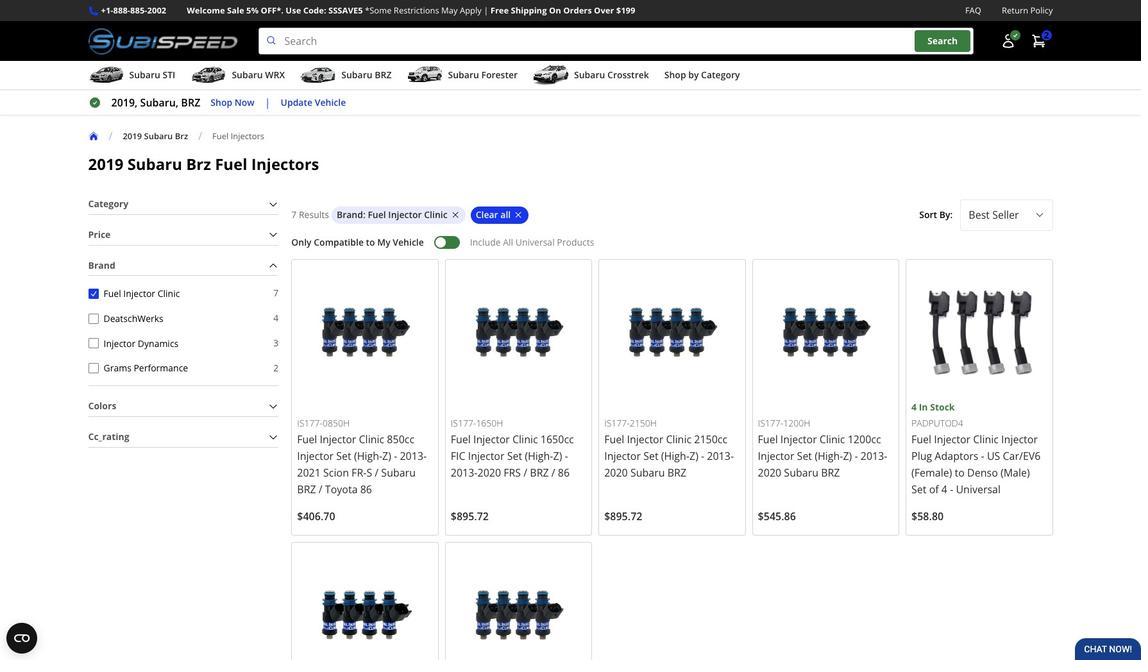 Task type: describe. For each thing, give the bounding box(es) containing it.
shop by category button
[[664, 64, 740, 89]]

injector up deatschwerks
[[123, 287, 155, 300]]

search input field
[[258, 28, 973, 55]]

universal inside 4 in stock padputod4 fuel injector clinic injector plug adaptors - us car/ev6 (female) to denso (male) set of 4 - universal
[[956, 482, 1001, 496]]

restrictions
[[394, 4, 439, 16]]

subaru brz
[[341, 69, 392, 81]]

injector up 'my'
[[388, 208, 422, 221]]

2013- for 2150cc
[[707, 449, 734, 463]]

/ down 2021
[[319, 482, 322, 496]]

performance
[[134, 362, 188, 374]]

1200cc
[[848, 432, 881, 446]]

- right "of"
[[950, 482, 953, 496]]

products
[[557, 236, 594, 248]]

brz inside fuel injector clinic 2150cc injector set (high-z) - 2013- 2020 subaru brz
[[668, 466, 686, 480]]

2002
[[147, 4, 166, 16]]

on
[[549, 4, 561, 16]]

all
[[501, 208, 511, 221]]

shop now link
[[211, 95, 255, 110]]

0 horizontal spatial |
[[265, 96, 270, 110]]

- inside the fuel injector clinic 1650cc fic injector set (high-z) - 2013-2020 frs / brz / 86
[[565, 449, 568, 463]]

$545.86
[[758, 509, 796, 523]]

fuel injector clinic injector plug adaptors - us car/ev6 (female) to denso (male) set of 4 - universal image
[[912, 265, 1047, 400]]

fuel inside 4 in stock padputod4 fuel injector clinic injector plug adaptors - us car/ev6 (female) to denso (male) set of 4 - universal
[[912, 432, 932, 446]]

shop by category
[[664, 69, 740, 81]]

subaru left crosstrek
[[574, 69, 605, 81]]

5%
[[246, 4, 259, 16]]

category button
[[88, 194, 279, 214]]

category
[[701, 69, 740, 81]]

include all universal products
[[470, 236, 594, 248]]

a subaru brz thumbnail image image
[[300, 66, 336, 85]]

is177- for fuel injector clinic 2150cc injector set (high-z) - 2013- 2020 subaru brz
[[604, 417, 630, 429]]

vehicle inside button
[[315, 96, 346, 108]]

set inside the fuel injector clinic 1650cc fic injector set (high-z) - 2013-2020 frs / brz / 86
[[507, 449, 522, 463]]

- inside fuel injector clinic 2150cc injector set (high-z) - 2013- 2020 subaru brz
[[701, 449, 704, 463]]

clinic for fuel injector clinic 2150cc injector set (high-z) - 2013- 2020 subaru brz
[[666, 432, 692, 446]]

brz inside subaru brz dropdown button
[[375, 69, 392, 81]]

sort
[[919, 208, 937, 221]]

clear all
[[476, 208, 511, 221]]

DeatschWerks button
[[88, 313, 98, 324]]

is177-0850h
[[297, 417, 350, 429]]

fuel for fuel injector clinic 1200cc injector set (high-z) - 2013- 2020 subaru brz
[[758, 432, 778, 446]]

forester
[[481, 69, 518, 81]]

results
[[299, 208, 329, 221]]

clinic left clear
[[424, 208, 448, 221]]

subaru,
[[140, 96, 178, 110]]

welcome sale 5% off*. use code: sssave5
[[187, 4, 363, 16]]

brz inside the fuel injector clinic 1650cc fic injector set (high-z) - 2013-2020 frs / brz / 86
[[530, 466, 549, 480]]

subaru wrx button
[[191, 64, 285, 89]]

crosstrek
[[607, 69, 649, 81]]

search
[[928, 35, 958, 47]]

clinic for fuel injector clinic
[[158, 287, 180, 300]]

1 vertical spatial 2
[[273, 362, 279, 374]]

z) inside the fuel injector clinic 1650cc fic injector set (high-z) - 2013-2020 frs / brz / 86
[[553, 449, 562, 463]]

injector down is177-1200h
[[758, 449, 794, 463]]

deatschwerks
[[104, 312, 163, 324]]

/ down the 1650cc
[[552, 466, 555, 480]]

subaru sti button
[[88, 64, 175, 89]]

2013- for 1200cc
[[861, 449, 887, 463]]

grams performance
[[104, 362, 188, 374]]

subaru inside dropdown button
[[232, 69, 263, 81]]

Grams Performance button
[[88, 363, 98, 373]]

Injector Dynamics button
[[88, 338, 98, 348]]

(high- for fuel injector clinic 850cc injector set (high-z) - 2013- 2021 scion fr-s / subaru brz / toyota 86
[[354, 449, 382, 463]]

$58.80
[[912, 509, 944, 523]]

2150h
[[630, 417, 657, 429]]

0 vertical spatial injectors
[[231, 130, 264, 142]]

fuel injector clinic 660cc injector set (high-z) - 2013-2020 subaru brz image
[[297, 548, 433, 660]]

plug
[[912, 449, 932, 463]]

(male)
[[1001, 466, 1030, 480]]

shipping
[[511, 4, 547, 16]]

clear
[[476, 208, 498, 221]]

7 results
[[291, 208, 329, 221]]

0 vertical spatial to
[[366, 236, 375, 248]]

fuel injectors
[[212, 130, 264, 142]]

(high- for fuel injector clinic 1200cc injector set (high-z) - 2013- 2020 subaru brz
[[815, 449, 843, 463]]

return policy link
[[1002, 4, 1053, 17]]

subaru inside fuel injector clinic 2150cc injector set (high-z) - 2013- 2020 subaru brz
[[631, 466, 665, 480]]

7 for 7 results
[[291, 208, 297, 221]]

of
[[929, 482, 939, 496]]

1 vertical spatial injectors
[[251, 153, 319, 175]]

fuel for fuel injector clinic 1650cc fic injector set (high-z) - 2013-2020 frs / brz / 86
[[451, 432, 471, 446]]

is177-1200h
[[758, 417, 810, 429]]

+1-
[[101, 4, 113, 16]]

wrx
[[265, 69, 285, 81]]

set for fuel injector clinic 1200cc injector set (high-z) - 2013- 2020 subaru brz
[[797, 449, 812, 463]]

4 for 4 in stock padputod4 fuel injector clinic injector plug adaptors - us car/ev6 (female) to denso (male) set of 4 - universal
[[912, 401, 917, 413]]

in
[[919, 401, 928, 413]]

search button
[[915, 30, 971, 52]]

free
[[491, 4, 509, 16]]

injector down the 1650h
[[473, 432, 510, 446]]

a subaru wrx thumbnail image image
[[191, 66, 227, 85]]

z) for fuel injector clinic 1200cc injector set (high-z) - 2013- 2020 subaru brz
[[843, 449, 852, 463]]

category
[[88, 198, 128, 210]]

subaru wrx
[[232, 69, 285, 81]]

fuel injector clinic 1650cc fic injector set (high-z) - 2013-2020 frs / brz / 86 image
[[451, 265, 586, 400]]

$199
[[616, 4, 635, 16]]

scion
[[323, 466, 349, 480]]

*some restrictions may apply | free shipping on orders over $199
[[365, 4, 635, 16]]

subaru inside fuel injector clinic 1200cc injector set (high-z) - 2013- 2020 subaru brz
[[784, 466, 819, 480]]

fr-
[[352, 466, 367, 480]]

orders
[[563, 4, 592, 16]]

:
[[363, 208, 365, 221]]

injector up 'grams'
[[104, 337, 136, 349]]

stock
[[930, 401, 955, 413]]

injector down 2150h at the right bottom of the page
[[627, 432, 663, 446]]

shop for shop now
[[211, 96, 232, 108]]

$895.72 for 2020
[[604, 509, 642, 523]]

2 inside button
[[1044, 29, 1049, 41]]

injector up 2021
[[297, 449, 334, 463]]

subaru inside fuel injector clinic 850cc injector set (high-z) - 2013- 2021 scion fr-s / subaru brz / toyota 86
[[381, 466, 416, 480]]

1650cc
[[541, 432, 574, 446]]

select... image
[[1034, 210, 1045, 220]]

4 for 4
[[273, 312, 279, 324]]

2019 for 2019 subaru brz fuel injectors
[[88, 153, 123, 175]]

us
[[987, 449, 1000, 463]]

toyota
[[325, 482, 358, 496]]

z) for fuel injector clinic 2150cc injector set (high-z) - 2013- 2020 subaru brz
[[690, 449, 698, 463]]

frs
[[504, 466, 521, 480]]

subaru forester
[[448, 69, 518, 81]]

injector dynamics
[[104, 337, 179, 349]]

s
[[367, 466, 372, 480]]

888-
[[113, 4, 130, 16]]

all
[[503, 236, 513, 248]]

injector down 0850h
[[320, 432, 356, 446]]

now
[[235, 96, 255, 108]]

brz inside fuel injector clinic 850cc injector set (high-z) - 2013- 2021 scion fr-s / subaru brz / toyota 86
[[297, 482, 316, 496]]

+1-888-885-2002 link
[[101, 4, 166, 17]]

cc_rating
[[88, 431, 129, 443]]

(high- inside the fuel injector clinic 1650cc fic injector set (high-z) - 2013-2020 frs / brz / 86
[[525, 449, 553, 463]]

fuel for fuel injector clinic 2150cc injector set (high-z) - 2013- 2020 subaru brz
[[604, 432, 624, 446]]



Task type: vqa. For each thing, say whether or not it's contained in the screenshot.


Task type: locate. For each thing, give the bounding box(es) containing it.
z) inside fuel injector clinic 850cc injector set (high-z) - 2013- 2021 scion fr-s / subaru brz / toyota 86
[[382, 449, 391, 463]]

universal right all
[[516, 236, 555, 248]]

z) down 2150cc at the right bottom of page
[[690, 449, 698, 463]]

0 vertical spatial brand
[[337, 208, 363, 221]]

1 horizontal spatial $895.72
[[604, 509, 642, 523]]

fuel for fuel injectors
[[212, 130, 229, 142]]

*some
[[365, 4, 392, 16]]

fuel down fuel injectors
[[215, 153, 247, 175]]

1200h
[[783, 417, 810, 429]]

1 vertical spatial |
[[265, 96, 270, 110]]

set inside fuel injector clinic 2150cc injector set (high-z) - 2013- 2020 subaru brz
[[644, 449, 659, 463]]

policy
[[1031, 4, 1053, 16]]

clinic left "850cc"
[[359, 432, 384, 446]]

2 horizontal spatial 2020
[[758, 466, 781, 480]]

shop inside shop by category dropdown button
[[664, 69, 686, 81]]

return policy
[[1002, 4, 1053, 16]]

|
[[484, 4, 488, 16], [265, 96, 270, 110]]

4 (high- from the left
[[815, 449, 843, 463]]

apply
[[460, 4, 482, 16]]

2 $895.72 from the left
[[604, 509, 642, 523]]

sort by:
[[919, 208, 953, 221]]

2019 down home icon
[[88, 153, 123, 175]]

subaru brz button
[[300, 64, 392, 89]]

brand button
[[88, 256, 279, 275]]

is177- for fuel injector clinic 850cc injector set (high-z) - 2013- 2021 scion fr-s / subaru brz / toyota 86
[[297, 417, 323, 429]]

z) inside fuel injector clinic 1200cc injector set (high-z) - 2013- 2020 subaru brz
[[843, 449, 852, 463]]

fuel up "plug"
[[912, 432, 932, 446]]

1 vertical spatial shop
[[211, 96, 232, 108]]

subaru left forester
[[448, 69, 479, 81]]

2 (high- from the left
[[525, 449, 553, 463]]

set up frs
[[507, 449, 522, 463]]

off*.
[[261, 4, 284, 16]]

1 vertical spatial universal
[[956, 482, 1001, 496]]

injector down 1200h
[[781, 432, 817, 446]]

- down 2150cc at the right bottom of page
[[701, 449, 704, 463]]

subaru down 2019 subaru brz
[[127, 153, 182, 175]]

2020 left frs
[[478, 466, 501, 480]]

clinic up us
[[973, 432, 999, 446]]

clinic for fuel injector clinic 1650cc fic injector set (high-z) - 2013-2020 frs / brz / 86
[[513, 432, 538, 446]]

injector right fic
[[468, 449, 505, 463]]

1 horizontal spatial 2020
[[604, 466, 628, 480]]

2
[[1044, 29, 1049, 41], [273, 362, 279, 374]]

- down the 1650cc
[[565, 449, 568, 463]]

fuel injector clinic 1650cc fic injector set (high-z) - 2013-2020 frs / brz / 86
[[451, 432, 574, 480]]

faq link
[[965, 4, 981, 17]]

1 horizontal spatial vehicle
[[393, 236, 424, 248]]

0 horizontal spatial shop
[[211, 96, 232, 108]]

brand up only compatible to my vehicle
[[337, 208, 363, 221]]

clinic inside fuel injector clinic 850cc injector set (high-z) - 2013- 2021 scion fr-s / subaru brz / toyota 86
[[359, 432, 384, 446]]

2 button
[[1025, 28, 1053, 54]]

only
[[291, 236, 312, 248]]

is177- for fuel injector clinic 1200cc injector set (high-z) - 2013- 2020 subaru brz
[[758, 417, 783, 429]]

7
[[291, 208, 297, 221], [273, 287, 279, 299]]

- down "850cc"
[[394, 449, 397, 463]]

4 in stock padputod4 fuel injector clinic injector plug adaptors - us car/ev6 (female) to denso (male) set of 4 - universal
[[912, 401, 1041, 496]]

2013- inside the fuel injector clinic 1650cc fic injector set (high-z) - 2013-2020 frs / brz / 86
[[451, 466, 478, 480]]

1 $895.72 from the left
[[451, 509, 489, 523]]

injectors down now
[[231, 130, 264, 142]]

3 is177- from the left
[[604, 417, 630, 429]]

0 horizontal spatial universal
[[516, 236, 555, 248]]

0850h
[[323, 417, 350, 429]]

0 vertical spatial 7
[[291, 208, 297, 221]]

1 horizontal spatial 86
[[558, 466, 570, 480]]

subaru crosstrek button
[[533, 64, 649, 89]]

fuel injector clinic
[[104, 287, 180, 300]]

4 right "of"
[[942, 482, 947, 496]]

0 horizontal spatial $895.72
[[451, 509, 489, 523]]

subispeed logo image
[[88, 28, 238, 55]]

to down adaptors
[[955, 466, 965, 480]]

$406.70
[[297, 509, 335, 523]]

brand inside dropdown button
[[88, 259, 115, 271]]

fuel right fuel injector clinic 'button'
[[104, 287, 121, 300]]

set inside fuel injector clinic 1200cc injector set (high-z) - 2013- 2020 subaru brz
[[797, 449, 812, 463]]

2 down 3
[[273, 362, 279, 374]]

0 horizontal spatial 7
[[273, 287, 279, 299]]

subaru right a subaru brz thumbnail image
[[341, 69, 372, 81]]

injector up adaptors
[[934, 432, 971, 446]]

compatible
[[314, 236, 364, 248]]

open widget image
[[6, 623, 37, 654]]

86 down the 1650cc
[[558, 466, 570, 480]]

1650h
[[476, 417, 503, 429]]

4
[[273, 312, 279, 324], [912, 401, 917, 413], [942, 482, 947, 496]]

update
[[281, 96, 312, 108]]

sale
[[227, 4, 244, 16]]

set for fuel injector clinic 2150cc injector set (high-z) - 2013- 2020 subaru brz
[[644, 449, 659, 463]]

0 vertical spatial 2
[[1044, 29, 1049, 41]]

1 (high- from the left
[[354, 449, 382, 463]]

4 z) from the left
[[843, 449, 852, 463]]

fuel injector clinic 850cc injector set (high-z) - 2013-2021 scion fr-s / subaru brz / toyota 86 image
[[297, 265, 433, 400]]

1 horizontal spatial universal
[[956, 482, 1001, 496]]

- inside fuel injector clinic 850cc injector set (high-z) - 2013- 2021 scion fr-s / subaru brz / toyota 86
[[394, 449, 397, 463]]

z) inside fuel injector clinic 2150cc injector set (high-z) - 2013- 2020 subaru brz
[[690, 449, 698, 463]]

0 horizontal spatial 4
[[273, 312, 279, 324]]

0 vertical spatial |
[[484, 4, 488, 16]]

7 for 7
[[273, 287, 279, 299]]

injector down is177-2150h
[[604, 449, 641, 463]]

1 horizontal spatial 7
[[291, 208, 297, 221]]

0 horizontal spatial 2
[[273, 362, 279, 374]]

subaru crosstrek
[[574, 69, 649, 81]]

brz
[[375, 69, 392, 81], [181, 96, 200, 110], [530, 466, 549, 480], [668, 466, 686, 480], [821, 466, 840, 480], [297, 482, 316, 496]]

clinic inside fuel injector clinic 1200cc injector set (high-z) - 2013- 2020 subaru brz
[[820, 432, 845, 446]]

fuel up the 2019 subaru brz fuel injectors
[[212, 130, 229, 142]]

adaptors
[[935, 449, 979, 463]]

2020 inside fuel injector clinic 2150cc injector set (high-z) - 2013- 2020 subaru brz
[[604, 466, 628, 480]]

subaru up now
[[232, 69, 263, 81]]

colors button
[[88, 397, 279, 416]]

86 down s
[[360, 482, 372, 496]]

padputod4
[[912, 417, 963, 429]]

brz inside fuel injector clinic 1200cc injector set (high-z) - 2013- 2020 subaru brz
[[821, 466, 840, 480]]

cc_rating button
[[88, 427, 279, 447]]

0 horizontal spatial 86
[[360, 482, 372, 496]]

Fuel Injector Clinic button
[[88, 289, 98, 299]]

- left us
[[981, 449, 985, 463]]

shop left by
[[664, 69, 686, 81]]

shop inside shop now link
[[211, 96, 232, 108]]

1 vertical spatial subaru
[[127, 153, 182, 175]]

2019 subaru brz
[[123, 130, 188, 142]]

2013- inside fuel injector clinic 2150cc injector set (high-z) - 2013- 2020 subaru brz
[[707, 449, 734, 463]]

1 vertical spatial 7
[[273, 287, 279, 299]]

set up 'scion'
[[336, 449, 351, 463]]

subaru for 2019 subaru brz
[[144, 130, 173, 142]]

set inside 4 in stock padputod4 fuel injector clinic injector plug adaptors - us car/ev6 (female) to denso (male) set of 4 - universal
[[912, 482, 927, 496]]

4 left in
[[912, 401, 917, 413]]

2019
[[123, 130, 142, 142], [88, 153, 123, 175]]

(high- inside fuel injector clinic 1200cc injector set (high-z) - 2013- 2020 subaru brz
[[815, 449, 843, 463]]

fuel inside fuel injector clinic 1200cc injector set (high-z) - 2013- 2020 subaru brz
[[758, 432, 778, 446]]

to inside 4 in stock padputod4 fuel injector clinic injector plug adaptors - us car/ev6 (female) to denso (male) set of 4 - universal
[[955, 466, 965, 480]]

is177- for fuel injector clinic 1650cc fic injector set (high-z) - 2013-2020 frs / brz / 86
[[451, 417, 476, 429]]

| right now
[[265, 96, 270, 110]]

button image
[[1000, 33, 1016, 49]]

code:
[[303, 4, 326, 16]]

1 z) from the left
[[382, 449, 391, 463]]

update vehicle button
[[281, 95, 346, 110]]

- down 1200cc
[[855, 449, 858, 463]]

universal
[[516, 236, 555, 248], [956, 482, 1001, 496]]

is177- up fuel injector clinic 2150cc injector set (high-z) - 2013- 2020 subaru brz
[[604, 417, 630, 429]]

subaru for 2019 subaru brz fuel injectors
[[127, 153, 182, 175]]

z) down the 1650cc
[[553, 449, 562, 463]]

3 2020 from the left
[[758, 466, 781, 480]]

2013- inside fuel injector clinic 850cc injector set (high-z) - 2013- 2021 scion fr-s / subaru brz / toyota 86
[[400, 449, 427, 463]]

fuel up fic
[[451, 432, 471, 446]]

clinic for fuel injector clinic 850cc injector set (high-z) - 2013- 2021 scion fr-s / subaru brz / toyota 86
[[359, 432, 384, 446]]

2020 down is177-2150h
[[604, 466, 628, 480]]

1 vertical spatial to
[[955, 466, 965, 480]]

- inside fuel injector clinic 1200cc injector set (high-z) - 2013- 2020 subaru brz
[[855, 449, 858, 463]]

2020 inside fuel injector clinic 1200cc injector set (high-z) - 2013- 2020 subaru brz
[[758, 466, 781, 480]]

z) for fuel injector clinic 850cc injector set (high-z) - 2013- 2021 scion fr-s / subaru brz / toyota 86
[[382, 449, 391, 463]]

clinic inside fuel injector clinic 2150cc injector set (high-z) - 2013- 2020 subaru brz
[[666, 432, 692, 446]]

clinic left 2150cc at the right bottom of page
[[666, 432, 692, 446]]

| left free
[[484, 4, 488, 16]]

fuel down is177-2150h
[[604, 432, 624, 446]]

update vehicle
[[281, 96, 346, 108]]

by
[[688, 69, 699, 81]]

fic
[[451, 449, 465, 463]]

is177-
[[297, 417, 323, 429], [451, 417, 476, 429], [604, 417, 630, 429], [758, 417, 783, 429]]

subaru down subaru, at the left of the page
[[144, 130, 173, 142]]

shop left now
[[211, 96, 232, 108]]

(high-
[[354, 449, 382, 463], [525, 449, 553, 463], [661, 449, 690, 463], [815, 449, 843, 463]]

(high- inside fuel injector clinic 2150cc injector set (high-z) - 2013- 2020 subaru brz
[[661, 449, 690, 463]]

2019 subaru brz link down subaru, at the left of the page
[[123, 130, 198, 142]]

1 vertical spatial 86
[[360, 482, 372, 496]]

return
[[1002, 4, 1028, 16]]

(high- for fuel injector clinic 2150cc injector set (high-z) - 2013- 2020 subaru brz
[[661, 449, 690, 463]]

1 horizontal spatial to
[[955, 466, 965, 480]]

z) down "850cc"
[[382, 449, 391, 463]]

fuel injector clinic 1200cc injector set (high-z) - 2013- 2020 subaru brz
[[758, 432, 887, 480]]

fuel for fuel injector clinic 850cc injector set (high-z) - 2013- 2021 scion fr-s / subaru brz / toyota 86
[[297, 432, 317, 446]]

injectors down fuel injectors 'link'
[[251, 153, 319, 175]]

2021
[[297, 466, 321, 480]]

2013- down fic
[[451, 466, 478, 480]]

/ right home icon
[[109, 129, 113, 143]]

car/ev6
[[1003, 449, 1041, 463]]

0 vertical spatial subaru
[[144, 130, 173, 142]]

injector up car/ev6
[[1001, 432, 1038, 446]]

2013- down 1200cc
[[861, 449, 887, 463]]

to
[[366, 236, 375, 248], [955, 466, 965, 480]]

set
[[336, 449, 351, 463], [507, 449, 522, 463], [644, 449, 659, 463], [797, 449, 812, 463], [912, 482, 927, 496]]

(high- inside fuel injector clinic 850cc injector set (high-z) - 2013- 2021 scion fr-s / subaru brz / toyota 86
[[354, 449, 382, 463]]

0 horizontal spatial brand
[[88, 259, 115, 271]]

fuel inside fuel injector clinic 850cc injector set (high-z) - 2013- 2021 scion fr-s / subaru brz / toyota 86
[[297, 432, 317, 446]]

fuel for fuel injector clinic
[[104, 287, 121, 300]]

include
[[470, 236, 501, 248]]

subaru down 2150h at the right bottom of the page
[[631, 466, 665, 480]]

2019 down 2019, at top left
[[123, 130, 142, 142]]

clinic left 1200cc
[[820, 432, 845, 446]]

-
[[394, 449, 397, 463], [565, 449, 568, 463], [701, 449, 704, 463], [855, 449, 858, 463], [981, 449, 985, 463], [950, 482, 953, 496]]

0 horizontal spatial vehicle
[[315, 96, 346, 108]]

2013- down "850cc"
[[400, 449, 427, 463]]

clinic down brand dropdown button on the left top of the page
[[158, 287, 180, 300]]

$895.72 for 2013-
[[451, 509, 489, 523]]

1 2020 from the left
[[478, 466, 501, 480]]

fuel injector clinic 850cc injector set (high-z) - 2013- 2021 scion fr-s / subaru brz / toyota 86
[[297, 432, 427, 496]]

subaru sti
[[129, 69, 175, 81]]

fuel down is177-0850h
[[297, 432, 317, 446]]

0 horizontal spatial to
[[366, 236, 375, 248]]

0 vertical spatial universal
[[516, 236, 555, 248]]

is177- up fuel injector clinic 1200cc injector set (high-z) - 2013- 2020 subaru brz
[[758, 417, 783, 429]]

1 horizontal spatial 2
[[1044, 29, 1049, 41]]

brz up category dropdown button
[[186, 153, 211, 175]]

brand for brand : fuel injector clinic
[[337, 208, 363, 221]]

2020 for fuel injector clinic 1200cc injector set (high-z) - 2013- 2020 subaru brz
[[758, 466, 781, 480]]

by:
[[940, 208, 953, 221]]

fuel inside the fuel injector clinic 1650cc fic injector set (high-z) - 2013-2020 frs / brz / 86
[[451, 432, 471, 446]]

sssave5
[[328, 4, 363, 16]]

a subaru forester thumbnail image image
[[407, 66, 443, 85]]

1 horizontal spatial brand
[[337, 208, 363, 221]]

2019 for 2019 subaru brz
[[123, 130, 142, 142]]

1 horizontal spatial shop
[[664, 69, 686, 81]]

0 vertical spatial 4
[[273, 312, 279, 324]]

colors
[[88, 400, 116, 412]]

0 vertical spatial shop
[[664, 69, 686, 81]]

subaru down 1200h
[[784, 466, 819, 480]]

subaru
[[129, 69, 160, 81], [232, 69, 263, 81], [341, 69, 372, 81], [448, 69, 479, 81], [574, 69, 605, 81], [381, 466, 416, 480], [631, 466, 665, 480], [784, 466, 819, 480]]

a subaru sti thumbnail image image
[[88, 66, 124, 85]]

0 vertical spatial vehicle
[[315, 96, 346, 108]]

/ up the 2019 subaru brz fuel injectors
[[198, 129, 202, 143]]

2019, subaru, brz
[[111, 96, 200, 110]]

2 down policy
[[1044, 29, 1049, 41]]

fuel down is177-1200h
[[758, 432, 778, 446]]

1 vertical spatial 4
[[912, 401, 917, 413]]

clinic for fuel injector clinic 1200cc injector set (high-z) - 2013- 2020 subaru brz
[[820, 432, 845, 446]]

shop
[[664, 69, 686, 81], [211, 96, 232, 108]]

to left 'my'
[[366, 236, 375, 248]]

subaru right s
[[381, 466, 416, 480]]

850cc
[[387, 432, 414, 446]]

price button
[[88, 225, 279, 245]]

home image
[[88, 131, 98, 141]]

+1-888-885-2002
[[101, 4, 166, 16]]

2019 subaru brz link down 2019, subaru, brz
[[123, 130, 188, 142]]

2 horizontal spatial 4
[[942, 482, 947, 496]]

fuel injector clinic 2150cc injector set (high-z) - 2013-2020 subaru brz image
[[604, 265, 740, 400]]

set for fuel injector clinic 850cc injector set (high-z) - 2013- 2021 scion fr-s / subaru brz / toyota 86
[[336, 449, 351, 463]]

clinic inside 4 in stock padputod4 fuel injector clinic injector plug adaptors - us car/ev6 (female) to denso (male) set of 4 - universal
[[973, 432, 999, 446]]

2020 for fuel injector clinic 2150cc injector set (high-z) - 2013- 2020 subaru brz
[[604, 466, 628, 480]]

1 horizontal spatial |
[[484, 4, 488, 16]]

dynamics
[[138, 337, 179, 349]]

brand up fuel injector clinic 'button'
[[88, 259, 115, 271]]

2013- for 850cc
[[400, 449, 427, 463]]

2 vertical spatial 4
[[942, 482, 947, 496]]

86
[[558, 466, 570, 480], [360, 482, 372, 496]]

brz up the 2019 subaru brz fuel injectors
[[175, 130, 188, 142]]

1 vertical spatial vehicle
[[393, 236, 424, 248]]

is177- up fic
[[451, 417, 476, 429]]

0 horizontal spatial 2020
[[478, 466, 501, 480]]

faq
[[965, 4, 981, 16]]

Select... button
[[961, 200, 1053, 231]]

2 is177- from the left
[[451, 417, 476, 429]]

set left "of"
[[912, 482, 927, 496]]

vehicle right 'my'
[[393, 236, 424, 248]]

0 vertical spatial 86
[[558, 466, 570, 480]]

1 vertical spatial 2019
[[88, 153, 123, 175]]

2013- down 2150cc at the right bottom of page
[[707, 449, 734, 463]]

86 inside the fuel injector clinic 1650cc fic injector set (high-z) - 2013-2020 frs / brz / 86
[[558, 466, 570, 480]]

0 vertical spatial 2019
[[123, 130, 142, 142]]

clinic left the 1650cc
[[513, 432, 538, 446]]

subaru left sti
[[129, 69, 160, 81]]

brz for 2019 subaru brz fuel injectors
[[186, 153, 211, 175]]

z) down 1200cc
[[843, 449, 852, 463]]

fuel injector clinic 2150cc injector set (high-z) - 2013- 2020 subaru brz
[[604, 432, 734, 480]]

grams
[[104, 362, 131, 374]]

3 z) from the left
[[690, 449, 698, 463]]

is177- up 2021
[[297, 417, 323, 429]]

fuel injector clinic 540cc injector set (high-z) - 2013-2021 scion fr-s / subaru brz / toyota 86 image
[[451, 548, 586, 660]]

1 is177- from the left
[[297, 417, 323, 429]]

/ right s
[[375, 466, 379, 480]]

is177-1650h
[[451, 417, 503, 429]]

885-
[[130, 4, 147, 16]]

2020 inside the fuel injector clinic 1650cc fic injector set (high-z) - 2013-2020 frs / brz / 86
[[478, 466, 501, 480]]

7 left results
[[291, 208, 297, 221]]

set down 1200h
[[797, 449, 812, 463]]

fuel injector clinic 1200cc injector set (high-z) - 2013-2020 subaru brz image
[[758, 265, 894, 400]]

universal down denso
[[956, 482, 1001, 496]]

2 2020 from the left
[[604, 466, 628, 480]]

2013- inside fuel injector clinic 1200cc injector set (high-z) - 2013- 2020 subaru brz
[[861, 449, 887, 463]]

set down 2150h at the right bottom of the page
[[644, 449, 659, 463]]

1 vertical spatial brz
[[186, 153, 211, 175]]

4 is177- from the left
[[758, 417, 783, 429]]

1 vertical spatial brand
[[88, 259, 115, 271]]

fuel injectors link
[[212, 130, 275, 142]]

welcome
[[187, 4, 225, 16]]

1 horizontal spatial 4
[[912, 401, 917, 413]]

0 vertical spatial brz
[[175, 130, 188, 142]]

fuel right :
[[368, 208, 386, 221]]

vehicle down a subaru brz thumbnail image
[[315, 96, 346, 108]]

brz for 2019 subaru brz
[[175, 130, 188, 142]]

2 z) from the left
[[553, 449, 562, 463]]

2020 up $545.86
[[758, 466, 781, 480]]

is177-2150h
[[604, 417, 657, 429]]

86 inside fuel injector clinic 850cc injector set (high-z) - 2013- 2021 scion fr-s / subaru brz / toyota 86
[[360, 482, 372, 496]]

fuel inside fuel injector clinic 2150cc injector set (high-z) - 2013- 2020 subaru brz
[[604, 432, 624, 446]]

may
[[441, 4, 458, 16]]

4 up 3
[[273, 312, 279, 324]]

/ right frs
[[524, 466, 527, 480]]

injectors
[[231, 130, 264, 142], [251, 153, 319, 175]]

over
[[594, 4, 614, 16]]

sti
[[163, 69, 175, 81]]

clinic inside the fuel injector clinic 1650cc fic injector set (high-z) - 2013-2020 frs / brz / 86
[[513, 432, 538, 446]]

shop for shop by category
[[664, 69, 686, 81]]

7 up 3
[[273, 287, 279, 299]]

3 (high- from the left
[[661, 449, 690, 463]]

a subaru crosstrek thumbnail image image
[[533, 66, 569, 85]]

brand for brand
[[88, 259, 115, 271]]

set inside fuel injector clinic 850cc injector set (high-z) - 2013- 2021 scion fr-s / subaru brz / toyota 86
[[336, 449, 351, 463]]

/
[[109, 129, 113, 143], [198, 129, 202, 143], [375, 466, 379, 480], [524, 466, 527, 480], [552, 466, 555, 480], [319, 482, 322, 496]]



